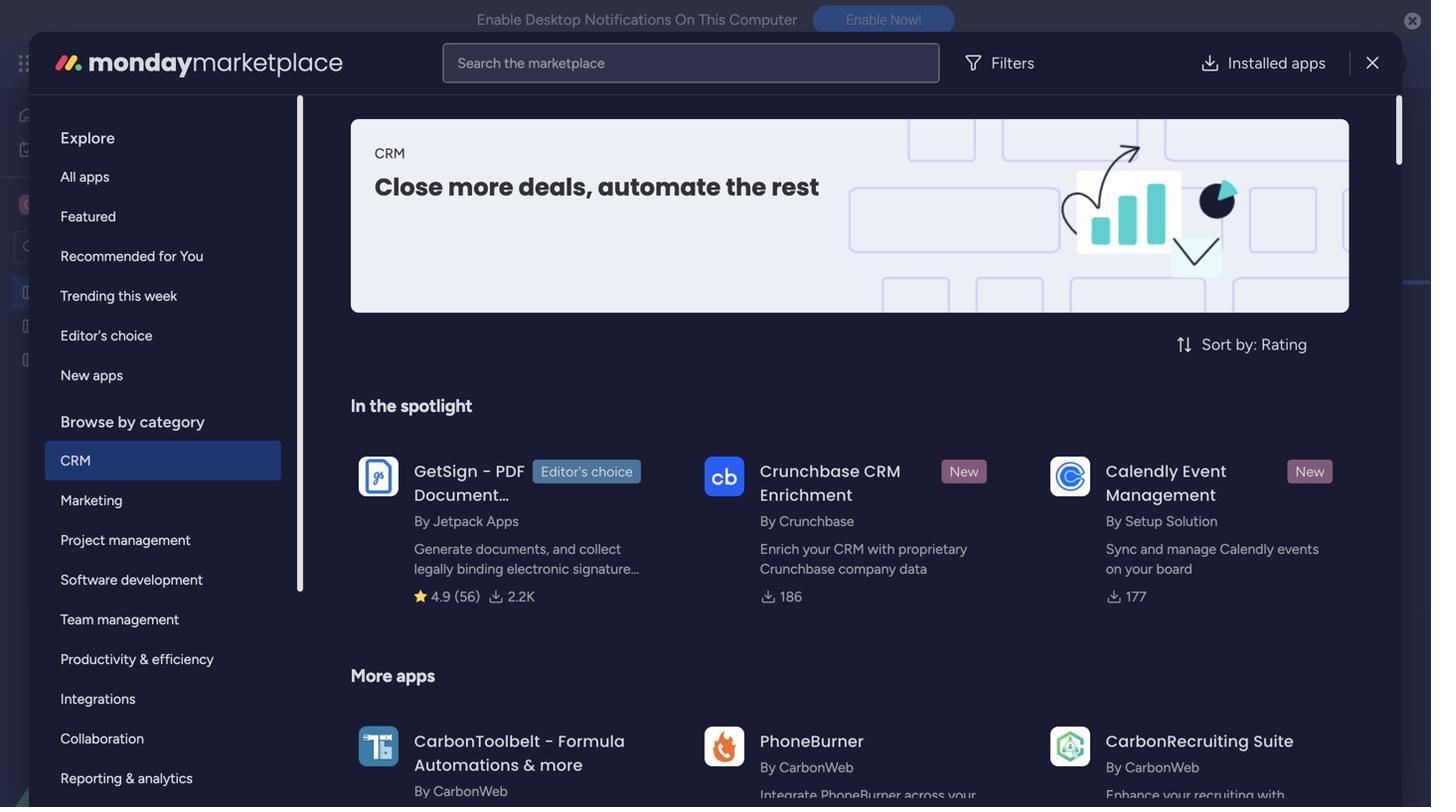 Task type: locate. For each thing, give the bounding box(es) containing it.
0 horizontal spatial &
[[126, 771, 135, 788]]

online docs
[[732, 186, 807, 203]]

1 vertical spatial option
[[697, 310, 774, 341]]

software development option
[[45, 561, 281, 600]]

2 horizontal spatial asset
[[409, 103, 494, 147]]

1 vertical spatial the
[[726, 171, 766, 204]]

0 horizontal spatial the
[[370, 396, 396, 417]]

1 horizontal spatial option
[[697, 310, 774, 341]]

2 horizontal spatial with
[[1258, 788, 1285, 804]]

Digital asset management (DAM) field
[[297, 103, 834, 147]]

view
[[868, 186, 900, 203]]

1 vertical spatial asset
[[342, 239, 375, 256]]

1 horizontal spatial digital asset management (dam)
[[302, 103, 829, 147]]

1 vertical spatial digital asset management (dam)
[[47, 284, 252, 301]]

0 vertical spatial option
[[0, 275, 253, 279]]

enhance your recruiting with customizable pipelines, client
[[1106, 788, 1311, 808]]

team inside option
[[60, 612, 94, 629]]

your right across
[[948, 788, 976, 804]]

2 horizontal spatial the
[[726, 171, 766, 204]]

1 more dots image from the left
[[521, 748, 535, 762]]

crm inside option
[[60, 453, 91, 470]]

-
[[396, 392, 400, 405], [544, 731, 554, 753]]

carbonweb inside the phoneburner by carbonweb
[[779, 760, 854, 777]]

more dots image
[[801, 748, 815, 762]]

by up work
[[760, 760, 776, 777]]

1 vertical spatial team
[[60, 612, 94, 629]]

activity button
[[1161, 109, 1255, 141]]

events
[[1277, 541, 1319, 558]]

by up enrich
[[760, 513, 776, 530]]

productivity
[[60, 651, 136, 668]]

team inside button
[[428, 186, 461, 203]]

apps for new apps
[[93, 367, 123, 384]]

the right in
[[370, 396, 396, 417]]

phoneburner inside integrate phoneburner across your work os with a new board view
[[821, 788, 901, 804]]

1 horizontal spatial team
[[428, 186, 461, 203]]

Chart field
[[886, 313, 947, 338]]

board
[[1156, 561, 1192, 578]]

carbonweb up the os
[[779, 760, 854, 777]]

the for spotlight
[[370, 396, 396, 417]]

1 vertical spatial this
[[118, 288, 141, 305]]

1 vertical spatial integrate
[[760, 788, 817, 804]]

with
[[868, 541, 895, 558], [1258, 788, 1285, 804], [819, 807, 846, 808]]

1 vertical spatial (dam)
[[211, 284, 252, 301]]

& inside reporting & analytics option
[[126, 771, 135, 788]]

integrate inside integrate phoneburner across your work os with a new board view
[[760, 788, 817, 804]]

more
[[342, 151, 374, 167], [448, 171, 513, 204], [540, 755, 583, 777]]

workload inside button
[[465, 186, 523, 203]]

with inside enrich your crm with proprietary crunchbase company data
[[868, 541, 895, 558]]

filters
[[991, 54, 1034, 73]]

deals,
[[518, 171, 593, 204]]

more dots image
[[521, 748, 535, 762], [1081, 748, 1095, 762]]

management up 'productivity & efficiency'
[[97, 612, 179, 629]]

sync
[[1106, 541, 1137, 558]]

new up proprietary
[[950, 464, 979, 481]]

choice
[[111, 327, 152, 344], [591, 464, 633, 481]]

/ left 1
[[1338, 117, 1343, 134]]

1 vertical spatial /
[[1327, 186, 1332, 203]]

0 vertical spatial digital asset management (dam)
[[302, 103, 829, 147]]

0 vertical spatial work
[[161, 52, 196, 75]]

crm up enrich your crm with proprietary crunchbase company data
[[864, 461, 901, 483]]

1 horizontal spatial and
[[1140, 541, 1164, 558]]

monday for monday work management
[[88, 52, 157, 75]]

event
[[1183, 461, 1227, 483]]

creative for creative requests
[[47, 318, 99, 335]]

carbonweb inside carbontoolbelt - formula automations & more by carbonweb
[[433, 784, 508, 801]]

0 horizontal spatial -
[[396, 392, 400, 405]]

apps right search everything image
[[1292, 54, 1326, 73]]

0 horizontal spatial carbonweb
[[433, 784, 508, 801]]

public board image left website
[[21, 351, 40, 370]]

1 horizontal spatial this
[[417, 151, 440, 167]]

by inside the phoneburner by carbonweb
[[760, 760, 776, 777]]

apps for installed apps
[[1292, 54, 1326, 73]]

apps
[[486, 513, 519, 530]]

sort by: rating button
[[1140, 329, 1349, 361]]

1 enable from the left
[[477, 11, 522, 29]]

0 horizontal spatial asset
[[90, 284, 123, 301]]

1 vertical spatial crunchbase
[[779, 513, 854, 530]]

carbonweb inside carbonrecruiting suite by carbonweb
[[1125, 760, 1200, 777]]

team management option
[[45, 600, 281, 640]]

crunchbase down enrich
[[760, 561, 835, 578]]

0 horizontal spatial calendly
[[1106, 461, 1178, 483]]

efficiency
[[152, 651, 214, 668]]

carbonweb down carbonrecruiting
[[1125, 760, 1200, 777]]

1 vertical spatial with
[[1258, 788, 1285, 804]]

monday marketplace image
[[1209, 54, 1229, 74]]

workload up w7
[[330, 313, 417, 338]]

marketing option
[[45, 481, 281, 521]]

new up browse
[[60, 367, 90, 384]]

v2 v sign image
[[498, 449, 514, 473]]

0 vertical spatial editor's choice
[[60, 327, 152, 344]]

more down package
[[448, 171, 513, 204]]

explore heading
[[45, 111, 281, 157]]

learn more about this package of templates here: https://youtu.be/9x6_kyyrn_e button
[[301, 147, 879, 171]]

by crunchbase
[[760, 513, 854, 530]]

week
[[144, 288, 177, 305]]

generate documents, and collect legally binding electronic signatures effortlessly from your monday.com boards
[[414, 541, 637, 618]]

and up electronic at left bottom
[[553, 541, 576, 558]]

0 vertical spatial creative
[[46, 195, 107, 214]]

Map field
[[1165, 742, 1215, 768]]

/ left 2
[[1327, 186, 1332, 203]]

0 vertical spatial integrate
[[1059, 186, 1116, 203]]

- left formula
[[544, 731, 554, 753]]

calendly up management
[[1106, 461, 1178, 483]]

1 and from the left
[[553, 541, 576, 558]]

new
[[309, 239, 338, 256], [60, 367, 90, 384], [950, 464, 979, 481], [1295, 464, 1325, 481]]

dapulse close image
[[1404, 11, 1421, 32]]

2 vertical spatial crunchbase
[[760, 561, 835, 578]]

0 vertical spatial workload
[[465, 186, 523, 203]]

list box containing explore
[[45, 111, 281, 808]]

creative down trending
[[47, 318, 99, 335]]

1 horizontal spatial /
[[1338, 117, 1343, 134]]

list box
[[45, 111, 281, 808], [0, 272, 253, 645]]

1 horizontal spatial calendly
[[1220, 541, 1274, 558]]

by setup solution
[[1106, 513, 1218, 530]]

editor's choice option
[[45, 316, 281, 356]]

this
[[417, 151, 440, 167], [118, 288, 141, 305]]

3 public board image from the top
[[21, 351, 40, 370]]

digital up creative requests
[[47, 284, 86, 301]]

work up explore heading
[[161, 52, 196, 75]]

new apps option
[[45, 356, 281, 396]]

my work option
[[12, 133, 241, 165]]

& left analytics
[[126, 771, 135, 788]]

integrate phoneburner across your work os with a new board view
[[760, 788, 976, 808]]

2 vertical spatial with
[[819, 807, 846, 808]]

recommended for you option
[[45, 237, 281, 276]]

with left the a
[[819, 807, 846, 808]]

company
[[838, 561, 896, 578]]

enable up search
[[477, 11, 522, 29]]

phoneburner up the os
[[760, 731, 864, 753]]

0 vertical spatial digital
[[302, 103, 401, 147]]

on
[[1106, 561, 1122, 578]]

reporting & analytics option
[[45, 759, 281, 799]]

1 vertical spatial editor's choice
[[541, 464, 633, 481]]

0 vertical spatial with
[[868, 541, 895, 558]]

management down for
[[126, 284, 208, 301]]

map
[[1170, 742, 1210, 767]]

2 and from the left
[[1140, 541, 1164, 558]]

learn
[[304, 151, 338, 167]]

carbonweb down automations
[[433, 784, 508, 801]]

1 horizontal spatial choice
[[591, 464, 633, 481]]

editor's choice inside option
[[60, 327, 152, 344]]

with for recruiting
[[1258, 788, 1285, 804]]

apps right more
[[396, 666, 435, 687]]

option
[[0, 275, 253, 279], [697, 310, 774, 341]]

0 horizontal spatial with
[[819, 807, 846, 808]]

0 vertical spatial asset
[[409, 103, 494, 147]]

project management option
[[45, 521, 281, 561]]

your right on on the right
[[1125, 561, 1153, 578]]

&
[[140, 651, 149, 668], [523, 755, 536, 777], [126, 771, 135, 788]]

2 vertical spatial public board image
[[21, 351, 40, 370]]

calendly inside calendly event management
[[1106, 461, 1178, 483]]

monday.com
[[552, 581, 632, 598]]

0 horizontal spatial team
[[60, 612, 94, 629]]

digital asset management (dam) down recommended for you option
[[47, 284, 252, 301]]

2 horizontal spatial carbonweb
[[1125, 760, 1200, 777]]

1 vertical spatial more
[[448, 171, 513, 204]]

177
[[1126, 589, 1146, 606]]

0 horizontal spatial (dam)
[[211, 284, 252, 301]]

2 public board image from the top
[[21, 317, 40, 336]]

a
[[849, 807, 856, 808]]

app logo image for your
[[1050, 457, 1090, 497]]

your down electronic at left bottom
[[521, 581, 548, 598]]

more dots image right automations
[[521, 748, 535, 762]]

2 horizontal spatial more
[[540, 755, 583, 777]]

0 vertical spatial public board image
[[21, 283, 40, 302]]

apps inside option
[[93, 367, 123, 384]]

your up "customizable"
[[1163, 788, 1191, 804]]

by inside carbonrecruiting suite by carbonweb
[[1106, 760, 1122, 777]]

of
[[499, 151, 512, 167]]

management inside option
[[97, 612, 179, 629]]

(dam) up 'rest'
[[727, 103, 829, 147]]

Workload field
[[325, 313, 422, 338]]

public board image
[[21, 283, 40, 302], [21, 317, 40, 336], [21, 351, 40, 370]]

Battery field
[[605, 742, 681, 768]]

editor's up website
[[60, 327, 107, 344]]

unassigned
[[378, 446, 451, 463]]

the inside the "crm close more deals, automate the rest"
[[726, 171, 766, 204]]

0 vertical spatial (dam)
[[727, 103, 829, 147]]

new down main on the top left
[[309, 239, 338, 256]]

your inside enrich your crm with proprietary crunchbase company data
[[803, 541, 830, 558]]

1 horizontal spatial -
[[544, 731, 554, 753]]

creative assets
[[46, 195, 157, 214]]

whiteboard
[[646, 186, 719, 203]]

1 vertical spatial work
[[68, 141, 98, 158]]

1 public board image from the top
[[21, 283, 40, 302]]

your inside integrate phoneburner across your work os with a new board view
[[948, 788, 976, 804]]

package
[[443, 151, 496, 167]]

crm option
[[45, 441, 281, 481]]

0 horizontal spatial choice
[[111, 327, 152, 344]]

calendly left events
[[1220, 541, 1274, 558]]

0 horizontal spatial and
[[553, 541, 576, 558]]

enable left "now!"
[[846, 12, 887, 28]]

with up company
[[868, 541, 895, 558]]

editor's choice up homepage
[[60, 327, 152, 344]]

0 horizontal spatial work
[[68, 141, 98, 158]]

work inside option
[[68, 141, 98, 158]]

enable
[[477, 11, 522, 29], [846, 12, 887, 28]]

category
[[140, 413, 205, 432]]

this right about
[[417, 151, 440, 167]]

crunchbase up enrichment
[[760, 461, 860, 483]]

2 vertical spatial the
[[370, 396, 396, 417]]

2 horizontal spatial &
[[523, 755, 536, 777]]

this up the requests
[[118, 288, 141, 305]]

1 vertical spatial public board image
[[21, 317, 40, 336]]

& down carbontoolbelt
[[523, 755, 536, 777]]

apps down creative requests
[[93, 367, 123, 384]]

app logo image for with
[[704, 727, 744, 767]]

signatures
[[573, 561, 637, 578]]

editor's choice up collect
[[541, 464, 633, 481]]

by
[[414, 513, 430, 530], [760, 513, 776, 530], [1106, 513, 1122, 530], [760, 760, 776, 777], [1106, 760, 1122, 777], [414, 784, 430, 801]]

editor's inside option
[[60, 327, 107, 344]]

integrate for integrate phoneburner across your work os with a new board view
[[760, 788, 817, 804]]

public board image for digital asset management (dam)
[[21, 283, 40, 302]]

carbonrecruiting suite by carbonweb
[[1106, 731, 1294, 777]]

0 horizontal spatial option
[[0, 275, 253, 279]]

choice right 4
[[591, 464, 633, 481]]

0 vertical spatial editor's
[[60, 327, 107, 344]]

new
[[860, 807, 892, 808]]

1 horizontal spatial marketplace
[[528, 55, 605, 72]]

more up main table button
[[342, 151, 374, 167]]

reporting & analytics
[[60, 771, 193, 788]]

crm up company
[[834, 541, 864, 558]]

1 vertical spatial editor's
[[541, 464, 588, 481]]

team down software
[[60, 612, 94, 629]]

asset down main table button
[[342, 239, 375, 256]]

productivity & efficiency option
[[45, 640, 281, 680]]

2 enable from the left
[[846, 12, 887, 28]]

2 vertical spatial asset
[[90, 284, 123, 301]]

1 horizontal spatial work
[[161, 52, 196, 75]]

1 horizontal spatial workload
[[465, 186, 523, 203]]

integrate
[[1059, 186, 1116, 203], [760, 788, 817, 804]]

1 horizontal spatial enable
[[846, 12, 887, 28]]

0 vertical spatial -
[[396, 392, 400, 405]]

1 horizontal spatial more dots image
[[1081, 748, 1095, 762]]

0 vertical spatial calendly
[[1106, 461, 1178, 483]]

1 vertical spatial phoneburner
[[821, 788, 901, 804]]

by down automations
[[414, 784, 430, 801]]

with right recruiting
[[1258, 788, 1285, 804]]

1 horizontal spatial integrate
[[1059, 186, 1116, 203]]

4.9
[[431, 589, 451, 606]]

1 horizontal spatial the
[[504, 55, 525, 72]]

0 vertical spatial more
[[342, 151, 374, 167]]

assets
[[111, 195, 157, 214]]

marketing
[[60, 492, 123, 509]]

- right 12
[[396, 392, 400, 405]]

workload down of
[[465, 186, 523, 203]]

online docs button
[[717, 179, 822, 211]]

with for crm
[[868, 541, 895, 558]]

management
[[200, 52, 309, 75], [501, 103, 720, 147], [126, 284, 208, 301], [109, 532, 191, 549], [97, 612, 179, 629]]

marketplace
[[192, 46, 343, 80], [528, 55, 605, 72]]

monday marketplace image
[[52, 47, 84, 79]]

installed apps button
[[1184, 43, 1342, 83]]

0 vertical spatial /
[[1338, 117, 1343, 134]]

0 horizontal spatial workload
[[330, 313, 417, 338]]

legally
[[414, 561, 454, 578]]

automate
[[598, 171, 721, 204]]

- inside carbontoolbelt - formula automations & more by carbonweb
[[544, 731, 554, 753]]

calendly
[[1106, 461, 1178, 483], [1220, 541, 1274, 558]]

crm up close
[[374, 145, 405, 162]]

installed
[[1228, 54, 1288, 73]]

this inside option
[[118, 288, 141, 305]]

workload
[[465, 186, 523, 203], [330, 313, 417, 338]]

team management
[[60, 612, 179, 629]]

with inside integrate phoneburner across your work os with a new board view
[[819, 807, 846, 808]]

apps inside button
[[1292, 54, 1326, 73]]

browse
[[60, 413, 114, 432]]

automate
[[1261, 186, 1324, 203]]

help image
[[1302, 54, 1322, 74]]

team down package
[[428, 186, 461, 203]]

& inside productivity & efficiency option
[[140, 651, 149, 668]]

public board image for creative requests
[[21, 317, 40, 336]]

enable inside button
[[846, 12, 887, 28]]

editor's right v2 v sign icon at left bottom
[[541, 464, 588, 481]]

choice up homepage
[[111, 327, 152, 344]]

for
[[159, 248, 177, 265]]

analytics
[[138, 771, 193, 788]]

1 horizontal spatial &
[[140, 651, 149, 668]]

integrate inside integrate "button"
[[1059, 186, 1116, 203]]

0 vertical spatial phoneburner
[[760, 731, 864, 753]]

software
[[60, 572, 118, 589]]

management
[[1106, 484, 1216, 507]]

new inside new apps option
[[60, 367, 90, 384]]

recommended
[[60, 248, 155, 265]]

crunchbase crm enrichment
[[760, 461, 901, 507]]

4.9 (56)
[[431, 589, 480, 606]]

1 vertical spatial -
[[544, 731, 554, 753]]

creative inside the workspace selection element
[[46, 195, 107, 214]]

the down "https://youtu.be/9x6_kyyrn_e" at the top of the page
[[726, 171, 766, 204]]

management up development
[[109, 532, 191, 549]]

crm inside enrich your crm with proprietary crunchbase company data
[[834, 541, 864, 558]]

enable now! button
[[813, 5, 954, 35]]

(dam) right week
[[211, 284, 252, 301]]

digital asset management (dam) up learn more about this package of templates here: https://youtu.be/9x6_kyyrn_e
[[302, 103, 829, 147]]

desktop
[[525, 11, 581, 29]]

0 horizontal spatial enable
[[477, 11, 522, 29]]

your down the by crunchbase
[[803, 541, 830, 558]]

select product image
[[18, 54, 38, 74]]

digital up "learn"
[[302, 103, 401, 147]]

/ inside invite / 1 button
[[1338, 117, 1343, 134]]

by inside carbontoolbelt - formula automations & more by carbonweb
[[414, 784, 430, 801]]

0 horizontal spatial editor's
[[60, 327, 107, 344]]

crunchbase inside 'crunchbase crm enrichment'
[[760, 461, 860, 483]]

0 vertical spatial crunchbase
[[760, 461, 860, 483]]

the right search
[[504, 55, 525, 72]]

enrichment
[[760, 484, 852, 507]]

crunchbase down enrichment
[[779, 513, 854, 530]]

1 horizontal spatial with
[[868, 541, 895, 558]]

now!
[[890, 12, 922, 28]]

enable desktop notifications on this computer
[[477, 11, 797, 29]]

calendly inside sync and manage calendly events on your board
[[1220, 541, 1274, 558]]

work
[[161, 52, 196, 75], [68, 141, 98, 158]]

close
[[374, 171, 443, 204]]

1 horizontal spatial asset
[[342, 239, 375, 256]]

featured
[[60, 208, 116, 225]]

map region
[[1136, 780, 1398, 808]]

creative for creative assets
[[46, 195, 107, 214]]

& for analytics
[[126, 771, 135, 788]]

list box containing digital asset management (dam)
[[0, 272, 253, 645]]

asset up creative requests
[[90, 284, 123, 301]]

1 vertical spatial creative
[[47, 318, 99, 335]]

more dots image left carbonrecruiting
[[1081, 748, 1095, 762]]

0 horizontal spatial more dots image
[[521, 748, 535, 762]]

team
[[428, 186, 461, 203], [60, 612, 94, 629]]

creative down the all apps
[[46, 195, 107, 214]]

public board image left trending
[[21, 283, 40, 302]]

main table button
[[301, 179, 413, 211]]

electronic
[[507, 561, 569, 578]]

with inside enhance your recruiting with customizable pipelines, client
[[1258, 788, 1285, 804]]

apps right all at the left top of page
[[79, 168, 109, 185]]

& left efficiency
[[140, 651, 149, 668]]

0 horizontal spatial editor's choice
[[60, 327, 152, 344]]

4
[[551, 475, 559, 489]]

public board image left creative requests
[[21, 317, 40, 336]]

phoneburner up the a
[[821, 788, 901, 804]]

0 vertical spatial choice
[[111, 327, 152, 344]]

0 horizontal spatial integrate
[[760, 788, 817, 804]]

0 horizontal spatial /
[[1327, 186, 1332, 203]]

/ for 1
[[1338, 117, 1343, 134]]

monday for monday marketplace
[[88, 46, 192, 80]]

work up the all apps
[[68, 141, 98, 158]]

0 horizontal spatial this
[[118, 288, 141, 305]]

app logo image
[[359, 457, 398, 497], [704, 457, 744, 497], [1050, 457, 1090, 497], [359, 727, 398, 767], [704, 727, 744, 767], [1050, 727, 1090, 767]]

crm down browse
[[60, 453, 91, 470]]

learn more about this package of templates here: https://youtu.be/9x6_kyyrn_e
[[304, 151, 807, 167]]

by up enhance
[[1106, 760, 1122, 777]]

1 vertical spatial calendly
[[1220, 541, 1274, 558]]

asset up package
[[409, 103, 494, 147]]

& for efficiency
[[140, 651, 149, 668]]

asset inside button
[[342, 239, 375, 256]]

and down setup
[[1140, 541, 1164, 558]]

more down formula
[[540, 755, 583, 777]]

Search in workspace field
[[42, 236, 166, 259]]

1 horizontal spatial carbonweb
[[779, 760, 854, 777]]

crm inside the "crm close more deals, automate the rest"
[[374, 145, 405, 162]]

by up sync
[[1106, 513, 1122, 530]]

apps inside option
[[79, 168, 109, 185]]

notifications
[[585, 11, 671, 29]]

/ for 2
[[1327, 186, 1332, 203]]

1 vertical spatial workload
[[330, 313, 417, 338]]

management up here:
[[501, 103, 720, 147]]

collaboration option
[[45, 720, 281, 759]]

lottie animation image
[[0, 607, 253, 808]]

public board image for website homepage redesign
[[21, 351, 40, 370]]

your inside 'generate documents, and collect legally binding electronic signatures effortlessly from your monday.com boards'
[[521, 581, 548, 598]]

0 horizontal spatial more
[[342, 151, 374, 167]]



Task type: describe. For each thing, give the bounding box(es) containing it.
1 vertical spatial choice
[[591, 464, 633, 481]]

project
[[60, 532, 105, 549]]

data
[[900, 561, 927, 578]]

work for my
[[68, 141, 98, 158]]

from
[[487, 581, 517, 598]]

team workload
[[428, 186, 523, 203]]

workload inside field
[[330, 313, 417, 338]]

crm inside 'crunchbase crm enrichment'
[[864, 461, 901, 483]]

more apps
[[351, 666, 435, 687]]

here:
[[582, 151, 613, 167]]

main
[[332, 186, 362, 203]]

crunchbase inside enrich your crm with proprietary crunchbase company data
[[760, 561, 835, 578]]

rating
[[1261, 335, 1307, 354]]

across
[[904, 788, 945, 804]]

crm close more deals, automate the rest
[[374, 145, 819, 204]]

0 horizontal spatial digital
[[47, 284, 86, 301]]

dapulse x slim image
[[1367, 51, 1379, 75]]

my
[[46, 141, 65, 158]]

0 horizontal spatial digital asset management (dam)
[[47, 284, 252, 301]]

management inside option
[[109, 532, 191, 549]]

186
[[780, 589, 802, 606]]

and inside 'generate documents, and collect legally binding electronic signatures effortlessly from your monday.com boards'
[[553, 541, 576, 558]]

solution
[[1166, 513, 1218, 530]]

by
[[118, 413, 136, 432]]

more inside learn more about this package of templates here: https://youtu.be/9x6_kyyrn_e button
[[342, 151, 374, 167]]

show board description image
[[843, 115, 867, 135]]

apps for more apps
[[396, 666, 435, 687]]

customizable
[[1106, 807, 1189, 808]]

generate
[[414, 541, 472, 558]]

my work
[[46, 141, 98, 158]]

add view image
[[926, 188, 934, 202]]

& inside carbontoolbelt - formula automations & more by carbonweb
[[523, 755, 536, 777]]

enable for enable desktop notifications on this computer
[[477, 11, 522, 29]]

collect
[[579, 541, 621, 558]]

18
[[403, 392, 414, 405]]

files
[[837, 186, 865, 203]]

team for team workload
[[428, 186, 461, 203]]

files view button
[[822, 179, 914, 211]]

carbontoolbelt
[[414, 731, 540, 753]]

2 more dots image from the left
[[1081, 748, 1095, 762]]

invite
[[1300, 117, 1335, 134]]

main table
[[332, 186, 398, 203]]

templates
[[516, 151, 578, 167]]

my work link
[[12, 133, 241, 165]]

in
[[351, 396, 366, 417]]

productivity & efficiency
[[60, 651, 214, 668]]

team for team management
[[60, 612, 94, 629]]

more inside carbontoolbelt - formula automations & more by carbonweb
[[540, 755, 583, 777]]

the for marketplace
[[504, 55, 525, 72]]

phoneburner by carbonweb
[[760, 731, 864, 777]]

recommended for you
[[60, 248, 203, 265]]

enrich your crm with proprietary crunchbase company data
[[760, 541, 967, 578]]

project management
[[60, 532, 191, 549]]

jetpack
[[433, 513, 483, 530]]

installed apps
[[1228, 54, 1326, 73]]

calendly event management
[[1106, 461, 1227, 507]]

1 horizontal spatial (dam)
[[727, 103, 829, 147]]

management left see plans image
[[200, 52, 309, 75]]

search the marketplace
[[458, 55, 605, 72]]

docs
[[776, 186, 807, 203]]

w7
[[363, 392, 380, 405]]

list box for creative assets
[[0, 272, 253, 645]]

all apps
[[60, 168, 109, 185]]

app logo image for electronic
[[359, 457, 398, 497]]

new apps
[[60, 367, 123, 384]]

collaborative whiteboard button
[[538, 179, 719, 211]]

banner logo image
[[962, 119, 1325, 313]]

integrate for integrate
[[1059, 186, 1116, 203]]

your inside sync and manage calendly events on your board
[[1125, 561, 1153, 578]]

work for monday
[[161, 52, 196, 75]]

documents,
[[476, 541, 549, 558]]

choice inside option
[[111, 327, 152, 344]]

apps for all apps
[[79, 168, 109, 185]]

Numbers field
[[325, 742, 418, 768]]

on
[[675, 11, 695, 29]]

featured option
[[45, 197, 281, 237]]

work
[[760, 807, 792, 808]]

workspace image
[[19, 194, 39, 216]]

spotlight
[[400, 396, 472, 417]]

workspace selection element
[[19, 193, 160, 217]]

add to favorites image
[[877, 115, 896, 135]]

see plans image
[[330, 52, 348, 75]]

integrations option
[[45, 680, 281, 720]]

chart
[[890, 313, 942, 338]]

1 horizontal spatial digital
[[302, 103, 401, 147]]

app logo image for company
[[704, 457, 744, 497]]

manage
[[1167, 541, 1217, 558]]

by up generate at the bottom of the page
[[414, 513, 430, 530]]

trending
[[60, 288, 115, 305]]

explore
[[60, 129, 115, 148]]

trending this week option
[[45, 276, 281, 316]]

automations
[[414, 755, 519, 777]]

rest
[[771, 171, 819, 204]]

0 horizontal spatial marketplace
[[192, 46, 343, 80]]

more inside the "crm close more deals, automate the rest"
[[448, 171, 513, 204]]

1 horizontal spatial editor's choice
[[541, 464, 633, 481]]

search everything image
[[1258, 54, 1278, 74]]

battery
[[610, 742, 676, 767]]

c
[[24, 196, 34, 213]]

in the spotlight
[[351, 396, 472, 417]]

list box for monday
[[45, 111, 281, 808]]

all
[[60, 168, 76, 185]]

new inside 'new asset' button
[[309, 239, 338, 256]]

this inside button
[[417, 151, 440, 167]]

monday work management
[[88, 52, 309, 75]]

website homepage redesign
[[47, 352, 225, 369]]

new up events
[[1295, 464, 1325, 481]]

new asset
[[309, 239, 375, 256]]

your inside enhance your recruiting with customizable pipelines, client
[[1163, 788, 1191, 804]]

you
[[180, 248, 203, 265]]

browse by category heading
[[45, 396, 281, 441]]

pipelines,
[[1192, 807, 1251, 808]]

this
[[699, 11, 726, 29]]

trending this week
[[60, 288, 177, 305]]

all apps option
[[45, 157, 281, 197]]

numbers
[[330, 742, 413, 767]]

1
[[1347, 117, 1353, 134]]

homepage
[[101, 352, 168, 369]]

automate / 2
[[1261, 186, 1344, 203]]

john smith image
[[1375, 48, 1407, 80]]

carbontoolbelt - formula automations & more by carbonweb
[[414, 731, 625, 801]]

by jetpack apps
[[414, 513, 519, 530]]

suite
[[1253, 731, 1294, 753]]

and inside sync and manage calendly events on your board
[[1140, 541, 1164, 558]]

redesign
[[171, 352, 225, 369]]

enable for enable now!
[[846, 12, 887, 28]]

integrations
[[60, 691, 136, 708]]

lottie animation element
[[0, 607, 253, 808]]

files view
[[837, 186, 900, 203]]

reporting
[[60, 771, 122, 788]]



Task type: vqa. For each thing, say whether or not it's contained in the screenshot.
with to the right
yes



